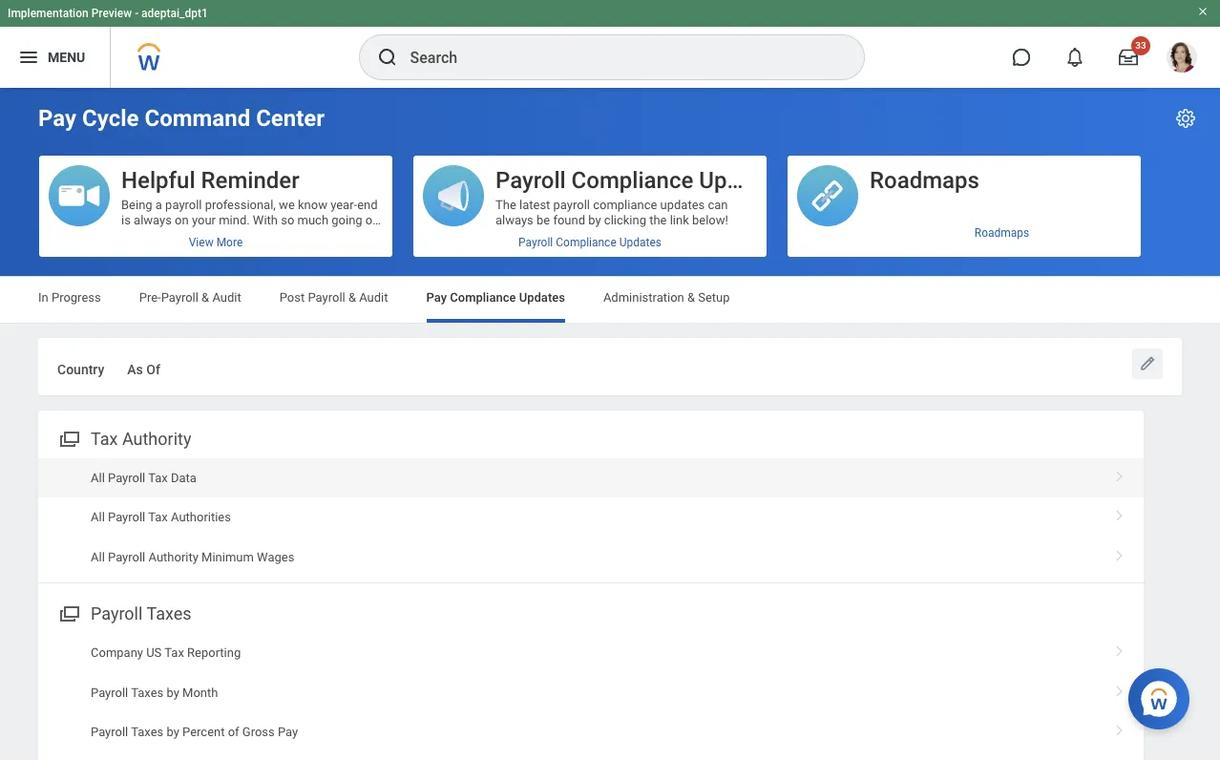 Task type: locate. For each thing, give the bounding box(es) containing it.
of
[[146, 362, 160, 377]]

2 horizontal spatial pay
[[427, 290, 447, 305]]

cycle
[[82, 105, 139, 132]]

authority down the all payroll tax authorities
[[149, 550, 199, 564]]

all up payroll taxes
[[91, 550, 105, 564]]

tab list
[[19, 277, 1202, 323]]

1 vertical spatial chevron right image
[[1108, 679, 1133, 698]]

0 vertical spatial roadmaps
[[870, 167, 980, 194]]

4 chevron right image from the top
[[1108, 718, 1133, 737]]

authority up all payroll tax data
[[122, 429, 191, 449]]

3 all from the top
[[91, 550, 105, 564]]

audit
[[212, 290, 241, 305], [359, 290, 388, 305]]

chevron right image inside payroll taxes by month link
[[1108, 679, 1133, 698]]

chevron right image inside all payroll tax data link
[[1108, 464, 1133, 483]]

post
[[280, 290, 305, 305]]

&
[[202, 290, 209, 305], [349, 290, 356, 305], [688, 290, 695, 305]]

2 horizontal spatial &
[[688, 290, 695, 305]]

by up payroll compliance updates link
[[589, 213, 601, 227]]

2 list from the top
[[38, 634, 1144, 752]]

chevron right image inside company us tax reporting link
[[1108, 639, 1133, 658]]

1 horizontal spatial pay
[[278, 725, 298, 739]]

chevron right image
[[1108, 464, 1133, 483], [1108, 679, 1133, 698]]

all payroll authority minimum wages link
[[38, 538, 1144, 577]]

administration & setup
[[604, 290, 730, 305]]

0 vertical spatial taxes
[[147, 604, 192, 624]]

& right pre- on the left
[[202, 290, 209, 305]]

in progress
[[38, 290, 101, 305]]

wages
[[257, 550, 295, 564]]

authority inside all payroll authority minimum wages link
[[149, 550, 199, 564]]

1 chevron right image from the top
[[1108, 464, 1133, 483]]

payroll compliance updates down found
[[519, 236, 662, 249]]

audit left post
[[212, 290, 241, 305]]

payroll compliance updates up compliance
[[496, 167, 785, 194]]

list containing company us tax reporting
[[38, 634, 1144, 752]]

0 vertical spatial list
[[38, 458, 1144, 577]]

compliance down found
[[556, 236, 617, 249]]

pre-payroll & audit
[[139, 290, 241, 305]]

all inside list item
[[91, 471, 105, 485]]

2 audit from the left
[[359, 290, 388, 305]]

3 & from the left
[[688, 290, 695, 305]]

updates down clicking at top
[[620, 236, 662, 249]]

1 list from the top
[[38, 458, 1144, 577]]

be
[[537, 213, 550, 227]]

percent
[[182, 725, 225, 739]]

0 vertical spatial authority
[[122, 429, 191, 449]]

Search Workday  search field
[[410, 36, 825, 78]]

us
[[146, 646, 162, 660]]

roadmaps
[[870, 167, 980, 194], [975, 226, 1030, 239]]

updates
[[700, 167, 785, 194], [620, 236, 662, 249], [519, 290, 565, 305]]

by left month
[[167, 686, 179, 700]]

authority
[[122, 429, 191, 449], [149, 550, 199, 564]]

company
[[91, 646, 143, 660]]

tax
[[91, 429, 118, 449], [148, 471, 168, 485], [148, 510, 168, 525], [165, 646, 184, 660]]

main content containing pay cycle command center
[[0, 88, 1221, 760]]

1 audit from the left
[[212, 290, 241, 305]]

0 vertical spatial chevron right image
[[1108, 464, 1133, 483]]

payroll
[[496, 167, 566, 194], [519, 236, 553, 249], [161, 290, 199, 305], [308, 290, 346, 305], [108, 471, 145, 485], [108, 510, 145, 525], [108, 550, 145, 564], [91, 604, 143, 624], [91, 686, 128, 700], [91, 725, 128, 739]]

payroll taxes by percent of gross pay link
[[38, 713, 1144, 752]]

all payroll tax authorities link
[[38, 498, 1144, 538]]

taxes for payroll taxes
[[147, 604, 192, 624]]

the
[[650, 213, 667, 227]]

1 all from the top
[[91, 471, 105, 485]]

pay inside list
[[278, 725, 298, 739]]

1 vertical spatial updates
[[620, 236, 662, 249]]

clicking
[[605, 213, 647, 227]]

tax inside all payroll tax authorities link
[[148, 510, 168, 525]]

& right post
[[349, 290, 356, 305]]

updates down payroll compliance updates link
[[519, 290, 565, 305]]

pay
[[38, 105, 77, 132], [427, 290, 447, 305], [278, 725, 298, 739]]

1 & from the left
[[202, 290, 209, 305]]

compliance down always
[[450, 290, 516, 305]]

in
[[38, 290, 48, 305]]

chevron right image for data
[[1108, 464, 1133, 483]]

helpful
[[121, 167, 195, 194]]

33 button
[[1108, 36, 1151, 78]]

0 horizontal spatial audit
[[212, 290, 241, 305]]

profile logan mcneil image
[[1167, 42, 1198, 76]]

tax down all payroll tax data
[[148, 510, 168, 525]]

updates up can
[[700, 167, 785, 194]]

list
[[38, 458, 1144, 577], [38, 634, 1144, 752]]

payroll inside list item
[[108, 471, 145, 485]]

0 horizontal spatial pay
[[38, 105, 77, 132]]

tax right us
[[165, 646, 184, 660]]

chevron right image for payroll taxes by percent of gross pay
[[1108, 718, 1133, 737]]

administration
[[604, 290, 685, 305]]

pay for pay cycle command center
[[38, 105, 77, 132]]

2 vertical spatial pay
[[278, 725, 298, 739]]

2 horizontal spatial updates
[[700, 167, 785, 194]]

reporting
[[187, 646, 241, 660]]

by
[[589, 213, 601, 227], [167, 686, 179, 700], [167, 725, 179, 739]]

taxes down us
[[131, 686, 164, 700]]

1 vertical spatial authority
[[149, 550, 199, 564]]

compliance
[[572, 167, 694, 194], [556, 236, 617, 249], [450, 290, 516, 305]]

of
[[228, 725, 239, 739]]

2 all from the top
[[91, 510, 105, 525]]

as of
[[127, 362, 160, 377]]

0 vertical spatial payroll compliance updates
[[496, 167, 785, 194]]

& left 'setup'
[[688, 290, 695, 305]]

2 vertical spatial all
[[91, 550, 105, 564]]

2 chevron right image from the top
[[1108, 679, 1133, 698]]

1 vertical spatial list
[[38, 634, 1144, 752]]

taxes
[[147, 604, 192, 624], [131, 686, 164, 700], [131, 725, 164, 739]]

1 horizontal spatial updates
[[620, 236, 662, 249]]

all payroll tax data link
[[38, 458, 1144, 498]]

compliance up compliance
[[572, 167, 694, 194]]

tax left data
[[148, 471, 168, 485]]

0 horizontal spatial &
[[202, 290, 209, 305]]

3 chevron right image from the top
[[1108, 639, 1133, 658]]

0 vertical spatial by
[[589, 213, 601, 227]]

company us tax reporting
[[91, 646, 241, 660]]

2 chevron right image from the top
[[1108, 543, 1133, 562]]

authorities
[[171, 510, 231, 525]]

payroll taxes by month
[[91, 686, 218, 700]]

inbox large image
[[1120, 48, 1139, 67]]

1 chevron right image from the top
[[1108, 504, 1133, 523]]

1 horizontal spatial &
[[349, 290, 356, 305]]

by left percent
[[167, 725, 179, 739]]

command
[[145, 105, 250, 132]]

1 vertical spatial by
[[167, 686, 179, 700]]

tax authority
[[91, 429, 191, 449]]

tax for authorities
[[148, 510, 168, 525]]

2 vertical spatial compliance
[[450, 290, 516, 305]]

& for post payroll & audit
[[349, 290, 356, 305]]

audit right post
[[359, 290, 388, 305]]

close environment banner image
[[1198, 6, 1209, 17]]

main content
[[0, 88, 1221, 760]]

1 vertical spatial pay
[[427, 290, 447, 305]]

2 & from the left
[[349, 290, 356, 305]]

chevron right image
[[1108, 504, 1133, 523], [1108, 543, 1133, 562], [1108, 639, 1133, 658], [1108, 718, 1133, 737]]

all
[[91, 471, 105, 485], [91, 510, 105, 525], [91, 550, 105, 564]]

tax inside company us tax reporting link
[[165, 646, 184, 660]]

2 vertical spatial by
[[167, 725, 179, 739]]

2 vertical spatial updates
[[519, 290, 565, 305]]

payroll compliance updates
[[496, 167, 785, 194], [519, 236, 662, 249]]

list containing all payroll tax data
[[38, 458, 1144, 577]]

roadmaps button
[[788, 156, 1142, 228]]

tax inside all payroll tax data link
[[148, 471, 168, 485]]

tax for data
[[148, 471, 168, 485]]

chevron right image inside all payroll authority minimum wages link
[[1108, 543, 1133, 562]]

tab list containing in progress
[[19, 277, 1202, 323]]

chevron right image inside payroll taxes by percent of gross pay link
[[1108, 718, 1133, 737]]

tax for reporting
[[165, 646, 184, 660]]

0 vertical spatial all
[[91, 471, 105, 485]]

implementation
[[8, 7, 89, 20]]

2 vertical spatial taxes
[[131, 725, 164, 739]]

1 horizontal spatial audit
[[359, 290, 388, 305]]

month
[[182, 686, 218, 700]]

all for all payroll tax authorities
[[91, 510, 105, 525]]

1 vertical spatial taxes
[[131, 686, 164, 700]]

0 vertical spatial pay
[[38, 105, 77, 132]]

gross
[[242, 725, 275, 739]]

all down all payroll tax data
[[91, 510, 105, 525]]

taxes up company us tax reporting
[[147, 604, 192, 624]]

helpful reminder
[[121, 167, 300, 194]]

always
[[496, 213, 534, 227]]

all down tax authority
[[91, 471, 105, 485]]

taxes down payroll taxes by month
[[131, 725, 164, 739]]

chevron right image inside all payroll tax authorities link
[[1108, 504, 1133, 523]]

1 vertical spatial all
[[91, 510, 105, 525]]



Task type: vqa. For each thing, say whether or not it's contained in the screenshot.
chevron right image within the Company US Tax Reporting link
yes



Task type: describe. For each thing, give the bounding box(es) containing it.
menu banner
[[0, 0, 1221, 88]]

all for all payroll tax data
[[91, 471, 105, 485]]

as
[[127, 362, 143, 377]]

by inside the latest payroll compliance updates can always be found by clicking the link below!
[[589, 213, 601, 227]]

the latest payroll compliance updates can always be found by clicking the link below!
[[496, 198, 729, 227]]

justify image
[[17, 46, 40, 69]]

link
[[670, 213, 690, 227]]

setup
[[699, 290, 730, 305]]

menu group image
[[55, 425, 81, 451]]

data
[[171, 471, 197, 485]]

pay for pay compliance updates
[[427, 290, 447, 305]]

pre-
[[139, 290, 161, 305]]

all payroll tax data list item
[[38, 458, 1144, 498]]

1 vertical spatial payroll compliance updates
[[519, 236, 662, 249]]

chevron right image for all payroll authority minimum wages
[[1108, 543, 1133, 562]]

0 horizontal spatial updates
[[519, 290, 565, 305]]

latest
[[520, 198, 551, 212]]

progress
[[52, 290, 101, 305]]

roadmaps link
[[788, 218, 1142, 247]]

menu group image
[[55, 600, 81, 626]]

-
[[135, 7, 139, 20]]

menu button
[[0, 27, 110, 88]]

& for pre-payroll & audit
[[202, 290, 209, 305]]

chevron right image for all payroll tax authorities
[[1108, 504, 1133, 523]]

compliance
[[593, 198, 658, 212]]

below!
[[693, 213, 729, 227]]

33
[[1136, 40, 1147, 51]]

post payroll & audit
[[280, 290, 388, 305]]

taxes for payroll taxes by month
[[131, 686, 164, 700]]

tab list inside main content
[[19, 277, 1202, 323]]

country
[[57, 362, 104, 377]]

center
[[256, 105, 325, 132]]

list for tax authority
[[38, 458, 1144, 577]]

by for percent
[[167, 725, 179, 739]]

search image
[[376, 46, 399, 69]]

by for month
[[167, 686, 179, 700]]

menu
[[48, 49, 85, 65]]

0 vertical spatial compliance
[[572, 167, 694, 194]]

pay compliance updates
[[427, 290, 565, 305]]

configure this page image
[[1175, 107, 1198, 130]]

1 vertical spatial compliance
[[556, 236, 617, 249]]

payroll
[[554, 198, 590, 212]]

payroll taxes by percent of gross pay
[[91, 725, 298, 739]]

chevron right image for month
[[1108, 679, 1133, 698]]

company us tax reporting link
[[38, 634, 1144, 673]]

adeptai_dpt1
[[141, 7, 208, 20]]

found
[[554, 213, 586, 227]]

preview
[[91, 7, 132, 20]]

payroll taxes by month link
[[38, 673, 1144, 713]]

list for payroll taxes
[[38, 634, 1144, 752]]

updates
[[661, 198, 705, 212]]

reminder
[[201, 167, 300, 194]]

the
[[496, 198, 517, 212]]

all payroll tax data
[[91, 471, 197, 485]]

tax right menu group icon
[[91, 429, 118, 449]]

1 vertical spatial roadmaps
[[975, 226, 1030, 239]]

all payroll tax authorities
[[91, 510, 231, 525]]

compliance inside tab list
[[450, 290, 516, 305]]

payroll compliance updates link
[[414, 228, 767, 257]]

chevron right image for company us tax reporting
[[1108, 639, 1133, 658]]

pay cycle command center
[[38, 105, 325, 132]]

audit for post payroll & audit
[[359, 290, 388, 305]]

can
[[708, 198, 728, 212]]

edit image
[[1139, 354, 1158, 374]]

minimum
[[202, 550, 254, 564]]

notifications large image
[[1066, 48, 1085, 67]]

payroll taxes
[[91, 604, 192, 624]]

implementation preview -   adeptai_dpt1
[[8, 7, 208, 20]]

taxes for payroll taxes by percent of gross pay
[[131, 725, 164, 739]]

audit for pre-payroll & audit
[[212, 290, 241, 305]]

0 vertical spatial updates
[[700, 167, 785, 194]]

all payroll authority minimum wages
[[91, 550, 295, 564]]

roadmaps inside button
[[870, 167, 980, 194]]

all for all payroll authority minimum wages
[[91, 550, 105, 564]]

helpful reminder button
[[39, 156, 393, 257]]



